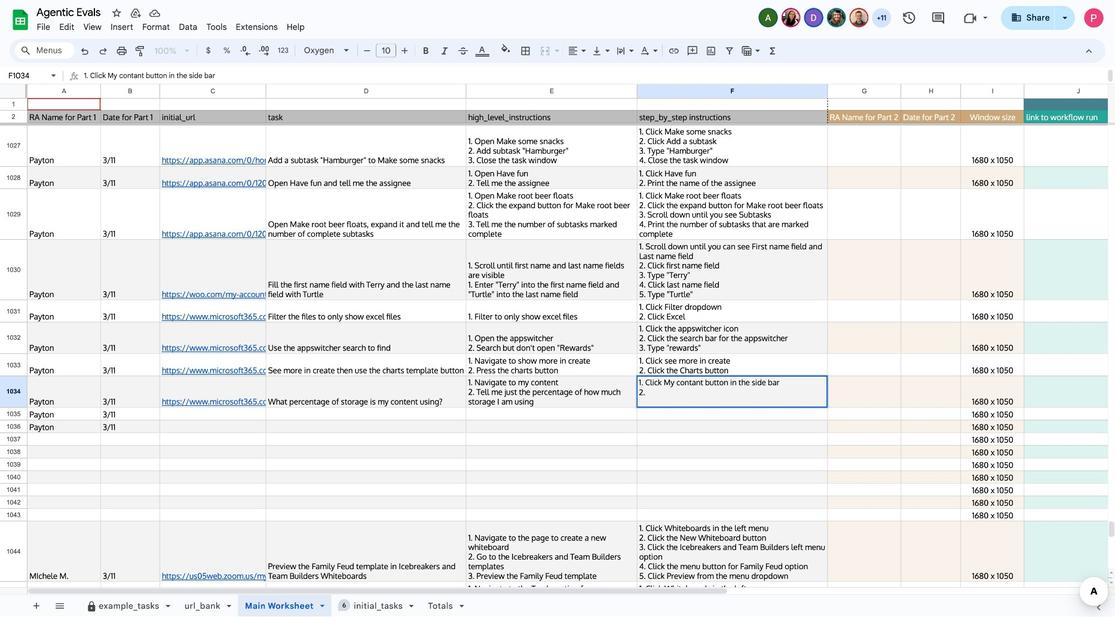 Task type: vqa. For each thing, say whether or not it's contained in the screenshot.
Options o "element"
no



Task type: locate. For each thing, give the bounding box(es) containing it.
borders image
[[519, 42, 533, 59]]

None text field
[[84, 69, 1107, 84]]

4 menu item from the left
[[106, 20, 138, 34]]

last edit was seconds ago image
[[903, 11, 917, 25]]

insert comment (⌘+option+m) image
[[687, 45, 699, 57]]

insert chart image
[[706, 45, 718, 57]]

font list. oxygen selected. option
[[304, 42, 337, 59]]

show all comments image
[[932, 11, 946, 25]]

none text field inside name box (⌘ + j) element
[[5, 70, 49, 81]]

None text field
[[5, 70, 49, 81]]

3 menu item from the left
[[79, 20, 106, 34]]

application
[[0, 0, 1116, 617]]

menu bar banner
[[0, 0, 1116, 617]]

menu bar inside menu bar banner
[[32, 16, 309, 35]]

functions image
[[767, 42, 780, 59]]

menu bar
[[32, 16, 309, 35]]

menu item
[[32, 20, 55, 34], [55, 20, 79, 34], [79, 20, 106, 34], [106, 20, 138, 34], [138, 20, 175, 34], [175, 20, 202, 34], [202, 20, 232, 34], [232, 20, 283, 34], [283, 20, 309, 34]]

1 horizontal spatial toolbar
[[75, 595, 481, 617]]

toolbar
[[25, 595, 74, 617], [75, 595, 481, 617], [484, 595, 486, 617]]

select merge type image
[[552, 43, 560, 47]]

dylan oquin image
[[806, 9, 823, 26]]

Zoom field
[[150, 42, 195, 60]]

9 menu item from the left
[[283, 20, 309, 34]]

Menus field
[[15, 42, 75, 59]]

strikethrough (⌘+shift+x) image
[[458, 45, 470, 57]]

redo (⌘y) image
[[97, 45, 109, 57]]

create a filter image
[[724, 45, 736, 57]]

angela cha image
[[761, 9, 777, 26]]

bold (⌘b) image
[[420, 45, 432, 57]]

8 menu item from the left
[[232, 20, 283, 34]]

main toolbar
[[74, 42, 783, 61]]

undo (⌘z) image
[[79, 45, 91, 57]]

joe gershenson image
[[851, 9, 868, 26]]

italic (⌘i) image
[[439, 45, 451, 57]]

0 horizontal spatial toolbar
[[25, 595, 74, 617]]

cara nguyen image
[[783, 9, 800, 26]]

Zoom text field
[[152, 43, 181, 60]]

Font size field
[[377, 43, 401, 58]]

sheets home image
[[10, 9, 31, 30]]

3 toolbar from the left
[[484, 595, 486, 617]]

5 menu item from the left
[[138, 20, 175, 34]]

Rename text field
[[32, 5, 107, 19]]

share. adept ai labs. anyone in this group with the link can open image
[[1012, 12, 1022, 23]]

2 horizontal spatial toolbar
[[484, 595, 486, 617]]



Task type: describe. For each thing, give the bounding box(es) containing it.
paint format image
[[134, 45, 146, 57]]

merge cells image
[[539, 45, 551, 57]]

giulia masi image
[[829, 9, 845, 26]]

increase font size (⌘+shift+period) image
[[399, 45, 411, 57]]

6 menu item from the left
[[175, 20, 202, 34]]

increase decimal places image
[[258, 45, 270, 57]]

insert link (⌘k) image
[[668, 45, 680, 57]]

text color image
[[476, 42, 490, 56]]

decrease decimal places image
[[240, 45, 252, 57]]

Star checkbox
[[86, 0, 135, 44]]

1 toolbar from the left
[[25, 595, 74, 617]]

7 menu item from the left
[[202, 20, 232, 34]]

all sheets image
[[50, 596, 69, 615]]

F1034 field
[[640, 377, 826, 397]]

Font size text field
[[377, 43, 396, 58]]

hide the menus (ctrl+shift+f) image
[[1084, 45, 1096, 57]]

print (⌘p) image
[[116, 45, 128, 57]]

quick sharing actions image
[[1064, 17, 1068, 36]]

decrease font size (⌘+shift+comma) image
[[361, 45, 373, 57]]

name box (⌘ + j) element
[[4, 69, 59, 83]]

add sheet image
[[31, 600, 41, 611]]

2 menu item from the left
[[55, 20, 79, 34]]

document status: saved to drive. image
[[149, 7, 161, 19]]

fill color image
[[500, 42, 513, 56]]

add shortcut to drive image
[[130, 7, 142, 19]]

2 toolbar from the left
[[75, 595, 481, 617]]

1 menu item from the left
[[32, 20, 55, 34]]



